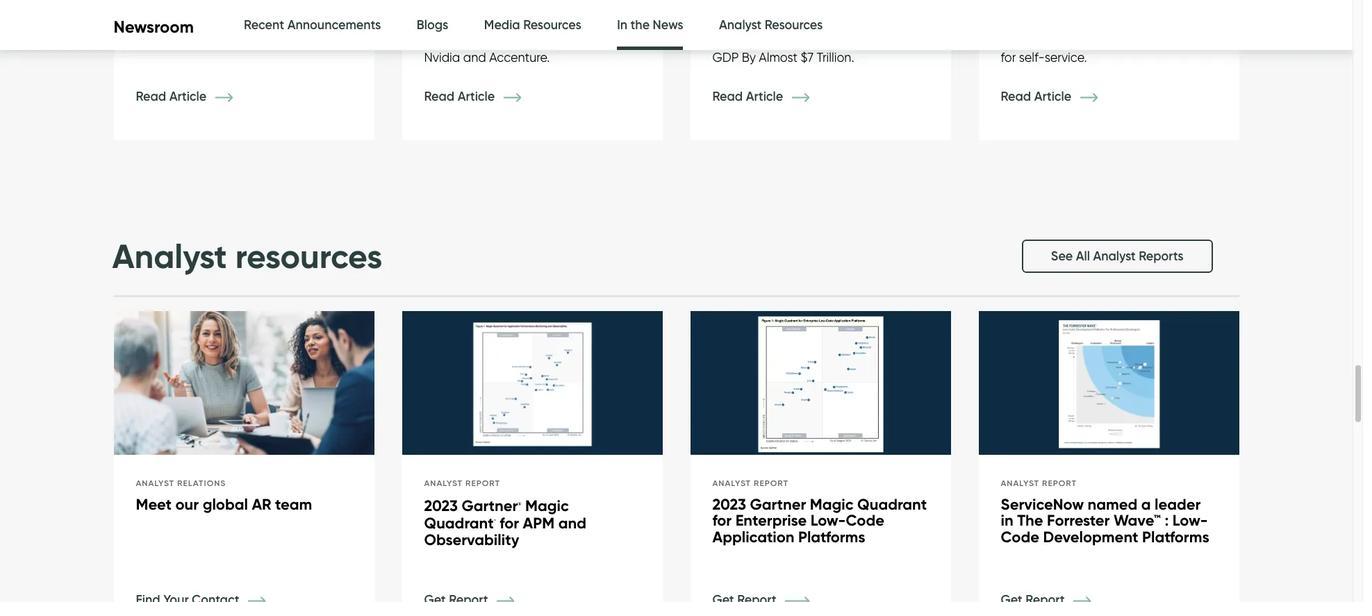 Task type: locate. For each thing, give the bounding box(es) containing it.
and inside for apm and observability
[[559, 514, 586, 533]]

article for ai
[[746, 89, 783, 105]]

1 vertical spatial quadrant
[[424, 514, 494, 533]]

accenture.
[[489, 50, 550, 65]]

1 vertical spatial a
[[1142, 495, 1151, 514]]

1 article from the left
[[169, 89, 207, 105]]

3 read article from the left
[[713, 89, 787, 105]]

3 read from the left
[[713, 89, 743, 105]]

ceo inside servicenow ceo bill mcdermott: generative ai could boost global gdp by almost $7 trillion.
[[783, 17, 809, 32]]

bill
[[136, 17, 151, 32], [524, 17, 539, 32], [812, 17, 828, 32]]

servicenow inside bill mcdermott, servicenow ceo discusses the vancouver ai release.
[[225, 17, 292, 32]]

1 horizontal spatial magic
[[810, 495, 854, 514]]

low- right gartner
[[811, 512, 846, 530]]

and right apm
[[559, 514, 586, 533]]

in the news link
[[617, 0, 684, 54]]

mcdermott,
[[154, 17, 222, 32]]

forrester wave™: low-code development platforms for professional developers image
[[979, 311, 1239, 458]]

media
[[484, 17, 520, 33]]

magic
[[810, 495, 854, 514], [525, 497, 569, 516]]

ceo up could
[[783, 17, 809, 32]]

0 horizontal spatial and
[[463, 50, 486, 65]]

resources inside media resources link
[[523, 17, 581, 33]]

1 horizontal spatial resources
[[765, 17, 823, 33]]

servicenow inside servicenow named a leader in the forrester wave™ : low- code development platforms
[[1001, 495, 1084, 514]]

leader
[[1155, 495, 1201, 514]]

4 read article link from the left
[[1001, 89, 1119, 105]]

read article link down service.
[[1001, 89, 1119, 105]]

servicenow inside "servicenow ceo bill mcdermott on a.i integration, partnership with nvidia and accenture."
[[424, 17, 491, 32]]

read article down discusses
[[136, 89, 210, 105]]

quadrant
[[858, 495, 927, 514], [424, 514, 494, 533]]

generative
[[713, 34, 776, 48]]

1 vertical spatial and
[[559, 514, 586, 533]]

0 vertical spatial quadrant
[[858, 495, 927, 514]]

4 read article from the left
[[1001, 89, 1075, 105]]

2023 gartner ®
[[424, 497, 522, 516]]

0 vertical spatial the
[[631, 17, 650, 33]]

magic right gartner
[[810, 495, 854, 514]]

and
[[463, 50, 486, 65], [559, 514, 586, 533]]

and down integration,
[[463, 50, 486, 65]]

ar
[[252, 495, 271, 514]]

0 vertical spatial a
[[1081, 34, 1089, 48]]

bill for servicenow ceo bill mcdermott: generative ai could boost global gdp by almost $7 trillion.
[[812, 17, 828, 32]]

ai inside 'servicenow unveils now assist for virtual agent, a generative ai solution for self-service.'
[[1157, 34, 1168, 48]]

global
[[203, 495, 248, 514]]

0 horizontal spatial platforms
[[798, 528, 866, 547]]

code
[[846, 512, 885, 530], [1001, 528, 1040, 547]]

servicenow
[[225, 17, 292, 32], [424, 17, 491, 32], [713, 17, 780, 32], [1001, 17, 1068, 32], [1001, 495, 1084, 514]]

low- right :
[[1173, 512, 1208, 530]]

team
[[275, 495, 312, 514]]

resources up the partnership at the left of the page
[[523, 17, 581, 33]]

application
[[713, 528, 795, 547]]

servicenow up development
[[1001, 495, 1084, 514]]

article
[[169, 89, 207, 105], [458, 89, 495, 105], [746, 89, 783, 105], [1035, 89, 1072, 105]]

article down almost on the right top of the page
[[746, 89, 783, 105]]

servicenow for servicenow ceo bill mcdermott: generative ai could boost global gdp by almost $7 trillion.
[[713, 17, 780, 32]]

read article
[[136, 89, 210, 105], [424, 89, 498, 105], [713, 89, 787, 105], [1001, 89, 1075, 105]]

servicenow up virtual
[[1001, 17, 1068, 32]]

on
[[610, 17, 624, 32]]

1 ai from the left
[[278, 34, 289, 48]]

article for the
[[169, 89, 207, 105]]

service.
[[1045, 50, 1087, 65]]

3 bill from the left
[[812, 17, 828, 32]]

for up the solution
[[1176, 17, 1191, 32]]

2 horizontal spatial ceo
[[783, 17, 809, 32]]

analyst
[[719, 17, 762, 33], [112, 236, 227, 278], [1094, 249, 1136, 264]]

1 horizontal spatial the
[[631, 17, 650, 33]]

2 low- from the left
[[1173, 512, 1208, 530]]

recent announcements link
[[244, 0, 381, 51]]

read article down by
[[713, 89, 787, 105]]

magic inside magic quadrant
[[525, 497, 569, 516]]

2 platforms from the left
[[1143, 528, 1210, 547]]

bill up could
[[812, 17, 828, 32]]

in the news
[[617, 17, 684, 33]]

unveils
[[1071, 17, 1110, 32]]

read article down nvidia
[[424, 89, 498, 105]]

self-
[[1019, 50, 1045, 65]]

ceo inside "servicenow ceo bill mcdermott on a.i integration, partnership with nvidia and accenture."
[[495, 17, 521, 32]]

1 vertical spatial the
[[192, 34, 211, 48]]

platforms
[[798, 528, 866, 547], [1143, 528, 1210, 547]]

1 horizontal spatial a
[[1142, 495, 1151, 514]]

read article for servicenow ceo bill mcdermott: generative ai could boost global gdp by almost $7 trillion.
[[713, 89, 787, 105]]

ceo
[[295, 17, 321, 32], [495, 17, 521, 32], [783, 17, 809, 32]]

for right ™
[[500, 514, 519, 533]]

0 horizontal spatial magic
[[525, 497, 569, 516]]

wave™
[[1114, 512, 1161, 530]]

servicenow up the generative
[[713, 17, 780, 32]]

platforms down the leader on the right
[[1143, 528, 1210, 547]]

1 horizontal spatial platforms
[[1143, 528, 1210, 547]]

read for servicenow unveils now assist for virtual agent, a generative ai solution for self-service.
[[1001, 89, 1031, 105]]

for
[[1176, 17, 1191, 32], [1001, 50, 1016, 65], [713, 512, 732, 530], [500, 514, 519, 533]]

low-
[[811, 512, 846, 530], [1173, 512, 1208, 530]]

3 article from the left
[[746, 89, 783, 105]]

read article link down discusses
[[136, 89, 253, 105]]

analyst for analyst resources
[[112, 236, 227, 278]]

named
[[1088, 495, 1138, 514]]

0 horizontal spatial bill
[[136, 17, 151, 32]]

magic right ®
[[525, 497, 569, 516]]

1 horizontal spatial quadrant
[[858, 495, 927, 514]]

0 horizontal spatial ceo
[[295, 17, 321, 32]]

read article link down almost on the right top of the page
[[713, 89, 830, 105]]

mcdermott
[[542, 17, 606, 32]]

read for bill mcdermott, servicenow ceo discusses the vancouver ai release.
[[136, 89, 166, 105]]

for inside the 2023 gartner magic quadrant for enterprise low-code application platforms
[[713, 512, 732, 530]]

2 horizontal spatial bill
[[812, 17, 828, 32]]

read
[[136, 89, 166, 105], [424, 89, 455, 105], [713, 89, 743, 105], [1001, 89, 1031, 105]]

0 horizontal spatial resources
[[523, 17, 581, 33]]

1 horizontal spatial ceo
[[495, 17, 521, 32]]

1 bill from the left
[[136, 17, 151, 32]]

2 bill from the left
[[524, 17, 539, 32]]

servicenow inside 'servicenow unveils now assist for virtual agent, a generative ai solution for self-service.'
[[1001, 17, 1068, 32]]

read down gdp
[[713, 89, 743, 105]]

1 ceo from the left
[[295, 17, 321, 32]]

the
[[631, 17, 650, 33], [192, 34, 211, 48]]

0 horizontal spatial analyst
[[112, 236, 227, 278]]

™
[[494, 519, 496, 525]]

2 horizontal spatial analyst
[[1094, 249, 1136, 264]]

0 horizontal spatial code
[[846, 512, 885, 530]]

bill up discusses
[[136, 17, 151, 32]]

1 platforms from the left
[[798, 528, 866, 547]]

bill up the partnership at the left of the page
[[524, 17, 539, 32]]

2 ceo from the left
[[495, 17, 521, 32]]

article down service.
[[1035, 89, 1072, 105]]

media resources link
[[484, 0, 581, 51]]

2 resources from the left
[[765, 17, 823, 33]]

ceo up accenture.
[[495, 17, 521, 32]]

4 read from the left
[[1001, 89, 1031, 105]]

2 read from the left
[[424, 89, 455, 105]]

0 horizontal spatial a
[[1081, 34, 1089, 48]]

low- inside the 2023 gartner magic quadrant for enterprise low-code application platforms
[[811, 512, 846, 530]]

resources up could
[[765, 17, 823, 33]]

0 horizontal spatial quadrant
[[424, 514, 494, 533]]

ceo up the release.
[[295, 17, 321, 32]]

blogs
[[417, 17, 448, 33]]

quadrant inside magic quadrant
[[424, 514, 494, 533]]

2 ai from the left
[[779, 34, 790, 48]]

ai down recent
[[278, 34, 289, 48]]

read for servicenow ceo bill mcdermott: generative ai could boost global gdp by almost $7 trillion.
[[713, 89, 743, 105]]

announcements
[[288, 17, 381, 33]]

0 vertical spatial and
[[463, 50, 486, 65]]

2 read article from the left
[[424, 89, 498, 105]]

resources
[[523, 17, 581, 33], [765, 17, 823, 33]]

read article link
[[136, 89, 253, 105], [424, 89, 542, 105], [713, 89, 830, 105], [1001, 89, 1119, 105]]

1 horizontal spatial low-
[[1173, 512, 1208, 530]]

resources inside analyst resources link
[[765, 17, 823, 33]]

see all analyst reports link
[[1022, 240, 1213, 273]]

1 horizontal spatial and
[[559, 514, 586, 533]]

in
[[617, 17, 628, 33]]

platforms inside servicenow named a leader in the forrester wave™ : low- code development platforms
[[1143, 528, 1210, 547]]

ceo for servicenow ceo bill mcdermott: generative ai could boost global gdp by almost $7 trillion.
[[783, 17, 809, 32]]

1 horizontal spatial analyst
[[719, 17, 762, 33]]

read down nvidia
[[424, 89, 455, 105]]

the right "in"
[[631, 17, 650, 33]]

for apm and observability
[[424, 514, 586, 549]]

apm
[[523, 514, 555, 533]]

servicenow inside servicenow ceo bill mcdermott: generative ai could boost global gdp by almost $7 trillion.
[[713, 17, 780, 32]]

quadrant inside the 2023 gartner magic quadrant for enterprise low-code application platforms
[[858, 495, 927, 514]]

1 read article link from the left
[[136, 89, 253, 105]]

3 ceo from the left
[[783, 17, 809, 32]]

0 horizontal spatial ai
[[278, 34, 289, 48]]

a.i
[[424, 34, 438, 48]]

0 horizontal spatial the
[[192, 34, 211, 48]]

article down nvidia
[[458, 89, 495, 105]]

servicenow up vancouver
[[225, 17, 292, 32]]

read article link down accenture.
[[424, 89, 542, 105]]

now
[[1113, 17, 1138, 32]]

observability
[[424, 531, 519, 549]]

the
[[1018, 512, 1043, 530]]

servicenow for servicenow ceo bill mcdermott on a.i integration, partnership with nvidia and accenture.
[[424, 17, 491, 32]]

1 horizontal spatial ai
[[779, 34, 790, 48]]

2 horizontal spatial ai
[[1157, 34, 1168, 48]]

1 read article from the left
[[136, 89, 210, 105]]

a left :
[[1142, 495, 1151, 514]]

bill inside servicenow ceo bill mcdermott: generative ai could boost global gdp by almost $7 trillion.
[[812, 17, 828, 32]]

meet
[[136, 495, 172, 514]]

read down discusses
[[136, 89, 166, 105]]

1 read from the left
[[136, 89, 166, 105]]

1 horizontal spatial bill
[[524, 17, 539, 32]]

read article down self- in the top of the page
[[1001, 89, 1075, 105]]

2 article from the left
[[458, 89, 495, 105]]

a
[[1081, 34, 1089, 48], [1142, 495, 1151, 514]]

bill inside "servicenow ceo bill mcdermott on a.i integration, partnership with nvidia and accenture."
[[524, 17, 539, 32]]

for left enterprise
[[713, 512, 732, 530]]

ai down the assist
[[1157, 34, 1168, 48]]

a down the unveils
[[1081, 34, 1089, 48]]

0 horizontal spatial low-
[[811, 512, 846, 530]]

1 horizontal spatial code
[[1001, 528, 1040, 547]]

article down discusses
[[169, 89, 207, 105]]

3 read article link from the left
[[713, 89, 830, 105]]

meet our global ar team
[[136, 495, 312, 514]]

1 low- from the left
[[811, 512, 846, 530]]

4 article from the left
[[1035, 89, 1072, 105]]

could
[[793, 34, 828, 48]]

news
[[653, 17, 684, 33]]

3 ai from the left
[[1157, 34, 1168, 48]]

code inside the 2023 gartner magic quadrant for enterprise low-code application platforms
[[846, 512, 885, 530]]

the down mcdermott,
[[192, 34, 211, 48]]

2 read article link from the left
[[424, 89, 542, 105]]

platforms down gartner
[[798, 528, 866, 547]]

servicenow up integration,
[[424, 17, 491, 32]]

forrester
[[1047, 512, 1110, 530]]

read down self- in the top of the page
[[1001, 89, 1031, 105]]

1 resources from the left
[[523, 17, 581, 33]]

solution
[[1171, 34, 1216, 48]]

ai up almost on the right top of the page
[[779, 34, 790, 48]]

servicenow ceo bill mcdermott on a.i integration, partnership with nvidia and accenture.
[[424, 17, 624, 65]]



Task type: describe. For each thing, give the bounding box(es) containing it.
our
[[176, 495, 199, 514]]

code inside servicenow named a leader in the forrester wave™ : low- code development platforms
[[1001, 528, 1040, 547]]

boost
[[831, 34, 864, 48]]

servicenow ceo bill mcdermott: generative ai could boost global gdp by almost $7 trillion.
[[713, 17, 905, 65]]

gdp
[[713, 50, 739, 65]]

discusses
[[136, 34, 189, 48]]

see all analyst reports
[[1051, 249, 1184, 264]]

recent announcements
[[244, 17, 381, 33]]

by
[[742, 50, 756, 65]]

assist
[[1141, 17, 1173, 32]]

read article for servicenow unveils now assist for virtual agent, a generative ai solution for self-service.
[[1001, 89, 1075, 105]]

a inside 'servicenow unveils now assist for virtual agent, a generative ai solution for self-service.'
[[1081, 34, 1089, 48]]

2023 gartner magic quadrant for enterprise low-code application platforms
[[713, 495, 927, 547]]

bill inside bill mcdermott, servicenow ceo discusses the vancouver ai release.
[[136, 17, 151, 32]]

enterprise
[[736, 512, 807, 530]]

a inside servicenow named a leader in the forrester wave™ : low- code development platforms
[[1142, 495, 1151, 514]]

analyst for analyst resources
[[719, 17, 762, 33]]

servicenow named a leader in the forrester wave™ : low- code development platforms
[[1001, 495, 1210, 547]]

for down virtual
[[1001, 50, 1016, 65]]

2023
[[713, 495, 746, 514]]

read article link for could
[[713, 89, 830, 105]]

read article link for vancouver
[[136, 89, 253, 105]]

:
[[1165, 512, 1169, 530]]

resources for analyst resources
[[765, 17, 823, 33]]

ceo for servicenow ceo bill mcdermott on a.i integration, partnership with nvidia and accenture.
[[495, 17, 521, 32]]

magic inside the 2023 gartner magic quadrant for enterprise low-code application platforms
[[810, 495, 854, 514]]

integration,
[[441, 34, 507, 48]]

analyst resources link
[[719, 0, 823, 51]]

read article for bill mcdermott, servicenow ceo discusses the vancouver ai release.
[[136, 89, 210, 105]]

gartner
[[750, 495, 806, 514]]

low- inside servicenow named a leader in the forrester wave™ : low- code development platforms
[[1173, 512, 1208, 530]]

2023 gartner® magic quadrant™ for apm and observability image
[[402, 311, 663, 458]]

see
[[1051, 249, 1073, 264]]

generative
[[1092, 34, 1154, 48]]

article for virtual
[[1035, 89, 1072, 105]]

recent
[[244, 17, 284, 33]]

trillion.
[[817, 50, 854, 65]]

reports
[[1139, 249, 1184, 264]]

bill mcdermott, servicenow ceo discusses the vancouver ai release.
[[136, 17, 340, 48]]

virtual
[[1001, 34, 1037, 48]]

servicenow for servicenow unveils now assist for virtual agent, a generative ai solution for self-service.
[[1001, 17, 1068, 32]]

magic quadrant
[[424, 497, 569, 533]]

®
[[518, 502, 522, 507]]

mcdermott:
[[831, 17, 898, 32]]

servicenow for servicenow named a leader in the forrester wave™ : low- code development platforms
[[1001, 495, 1084, 514]]

agent,
[[1040, 34, 1078, 48]]

media resources
[[484, 17, 581, 33]]

and inside "servicenow ceo bill mcdermott on a.i integration, partnership with nvidia and accenture."
[[463, 50, 486, 65]]

read article link for integration,
[[424, 89, 542, 105]]

resources for media resources
[[523, 17, 581, 33]]

partnership
[[510, 34, 576, 48]]

release.
[[292, 34, 340, 48]]

vancouver
[[215, 34, 275, 48]]

the inside bill mcdermott, servicenow ceo discusses the vancouver ai release.
[[192, 34, 211, 48]]

nvidia
[[424, 50, 460, 65]]

blogs link
[[417, 0, 448, 51]]

analyst resources
[[112, 236, 382, 278]]

bill for servicenow ceo bill mcdermott on a.i integration, partnership with nvidia and accenture.
[[524, 17, 539, 32]]

read article for servicenow ceo bill mcdermott on a.i integration, partnership with nvidia and accenture.
[[424, 89, 498, 105]]

ceo inside bill mcdermott, servicenow ceo discusses the vancouver ai release.
[[295, 17, 321, 32]]

in
[[1001, 512, 1014, 530]]

2023 gartner
[[424, 497, 518, 516]]

ai inside bill mcdermott, servicenow ceo discusses the vancouver ai release.
[[278, 34, 289, 48]]

with
[[579, 34, 603, 48]]

read for servicenow ceo bill mcdermott on a.i integration, partnership with nvidia and accenture.
[[424, 89, 455, 105]]

global
[[867, 34, 905, 48]]

analyst resources
[[719, 17, 823, 33]]

servicenow unveils now assist for virtual agent, a generative ai solution for self-service.
[[1001, 17, 1216, 65]]

for inside for apm and observability
[[500, 514, 519, 533]]

article for a.i
[[458, 89, 495, 105]]

$7
[[801, 50, 814, 65]]

newsroom
[[114, 17, 194, 37]]

ai inside servicenow ceo bill mcdermott: generative ai could boost global gdp by almost $7 trillion.
[[779, 34, 790, 48]]

development
[[1043, 528, 1139, 547]]

all
[[1076, 249, 1090, 264]]

resources
[[235, 236, 382, 278]]

almost
[[759, 50, 798, 65]]

read article link for agent,
[[1001, 89, 1119, 105]]

platforms inside the 2023 gartner magic quadrant for enterprise low-code application platforms
[[798, 528, 866, 547]]



Task type: vqa. For each thing, say whether or not it's contained in the screenshot.
business
no



